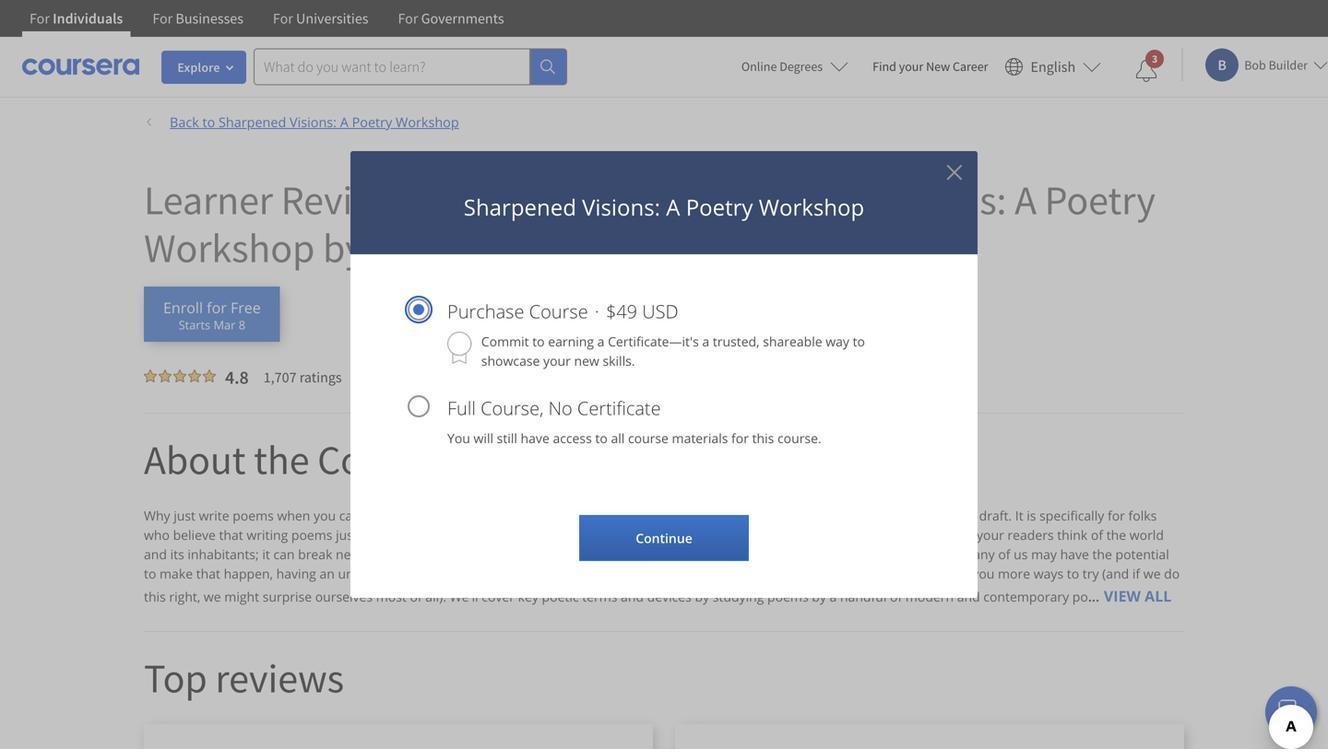 Task type: vqa. For each thing, say whether or not it's contained in the screenshot.
middle is
yes



Task type: describe. For each thing, give the bounding box(es) containing it.
the up blank
[[547, 527, 566, 544]]

for for businesses
[[152, 9, 173, 28]]

about the course
[[144, 434, 435, 486]]

english
[[1031, 58, 1076, 76]]

sheet
[[570, 546, 603, 564]]

2 horizontal spatial just
[[621, 527, 643, 544]]

shareable
[[763, 333, 822, 350]]

ones?
[[438, 507, 472, 525]]

1 horizontal spatial visions:
[[582, 192, 660, 222]]

california
[[372, 222, 535, 273]]

composition
[[609, 565, 684, 583]]

and down composition
[[621, 588, 644, 606]]

for down express
[[412, 546, 429, 564]]

for down 'notion'
[[647, 527, 664, 544]]

folks
[[1128, 507, 1157, 525]]

1 horizontal spatial poetry
[[686, 192, 753, 222]]

view all button
[[1103, 584, 1173, 610]]

express
[[377, 527, 424, 544]]

can up the voices
[[803, 527, 824, 544]]

try
[[1083, 565, 1099, 583]]

this inside why just write poems when you can write better ones? this course is built on the notion that the most exciting writing begins after the first draft. it is specifically for folks who believe that writing poems just to express oneself is like using the internet just for email. after all, poetry can change the way you and your readers think of the world and its inhabitants; it can break new ground for language; turn a blank sheet of paper into a teeming concert of voices and music.  though any of us may have the potential to make that happen, having an understanding of how several tools of poetic composition can be used (and audaciously "mis-used") gives you more ways to try (and if we do this right, we might surprise ourselves most of all).   we'll cover key poetic terms and devices by studying poems by a handful of modern and contemporary po ... view all
[[144, 588, 166, 606]]

1 vertical spatial poems
[[291, 527, 332, 544]]

3 filled star image from the left
[[188, 370, 201, 383]]

ratings
[[299, 368, 342, 387]]

sharpened visions: a poetry workshop
[[464, 192, 864, 222]]

about
[[144, 434, 246, 486]]

notion
[[633, 507, 672, 525]]

no
[[548, 396, 573, 421]]

more
[[998, 565, 1030, 583]]

back to sharpened visions: a poetry workshop link
[[144, 98, 1184, 132]]

right,
[[169, 588, 200, 606]]

do
[[1164, 565, 1180, 583]]

break
[[298, 546, 332, 564]]

chat with us image
[[1277, 698, 1306, 728]]

us
[[1014, 546, 1028, 564]]

why just write poems when you can write better ones? this course is built on the notion that the most exciting writing begins after the first draft. it is specifically for folks who believe that writing poems just to express oneself is like using the internet just for email. after all, poetry can change the way you and your readers think of the world and its inhabitants; it can break new ground for language; turn a blank sheet of paper into a teeming concert of voices and music.  though any of us may have the potential to make that happen, having an understanding of how several tools of poetic composition can be used (and audaciously "mis-used") gives you more ways to try (and if we do this right, we might surprise ourselves most of all).   we'll cover key poetic terms and devices by studying poems by a handful of modern and contemporary po ... view all
[[144, 507, 1180, 606]]

1 vertical spatial that
[[219, 527, 243, 544]]

enroll for free starts mar 8
[[163, 298, 261, 333]]

voices
[[815, 546, 852, 564]]

internet
[[570, 527, 618, 544]]

...
[[1088, 588, 1100, 606]]

after
[[897, 507, 926, 525]]

1 filled star image from the left
[[144, 370, 157, 383]]

find
[[873, 58, 896, 75]]

0 horizontal spatial just
[[174, 507, 196, 525]]

several
[[474, 565, 517, 583]]

to left make
[[144, 565, 156, 583]]

for governments
[[398, 9, 504, 28]]

starts
[[179, 317, 210, 333]]

certificate
[[577, 396, 661, 421]]

a up skills.
[[597, 333, 605, 350]]

1 horizontal spatial just
[[336, 527, 358, 544]]

po
[[1072, 588, 1088, 606]]

why
[[144, 507, 170, 525]]

your inside why just write poems when you can write better ones? this course is built on the notion that the most exciting writing begins after the first draft. it is specifically for folks who believe that writing poems just to express oneself is like using the internet just for email. after all, poetry can change the way you and your readers think of the world and its inhabitants; it can break new ground for language; turn a blank sheet of paper into a teeming concert of voices and music.  though any of us may have the potential to make that happen, having an understanding of how several tools of poetic composition can be used (and audaciously "mis-used") gives you more ways to try (and if we do this right, we might surprise ourselves most of all).   we'll cover key poetic terms and devices by studying poems by a handful of modern and contemporary po ... view all
[[977, 527, 1004, 544]]

ways
[[1034, 565, 1064, 583]]

begins
[[854, 507, 894, 525]]

1 horizontal spatial most
[[726, 507, 757, 525]]

to left the try
[[1067, 565, 1079, 583]]

will
[[474, 430, 493, 447]]

for inside learner reviews & feedback for sharpened visions: a poetry workshop by california institute of the arts
[[630, 174, 677, 226]]

a right into
[[688, 546, 695, 564]]

"mis-
[[868, 565, 898, 583]]

learner reviews & feedback for sharpened visions: a poetry workshop by california institute of the arts
[[144, 174, 1156, 273]]

it
[[1015, 507, 1023, 525]]

businesses
[[176, 9, 243, 28]]

to up the 'ground'
[[361, 527, 373, 544]]

2 vertical spatial that
[[196, 565, 220, 583]]

reviews
[[281, 174, 419, 226]]

and down gives
[[957, 588, 980, 606]]

showcase
[[481, 352, 540, 370]]

turn
[[494, 546, 520, 564]]

blank
[[534, 546, 567, 564]]

new inside why just write poems when you can write better ones? this course is built on the notion that the most exciting writing begins after the first draft. it is specifically for folks who believe that writing poems just to express oneself is like using the internet just for email. after all, poetry can change the way you and your readers think of the world and its inhabitants; it can break new ground for language; turn a blank sheet of paper into a teeming concert of voices and music.  though any of us may have the potential to make that happen, having an understanding of how several tools of poetic composition can be used (and audaciously "mis-used") gives you more ways to try (and if we do this right, we might surprise ourselves most of all).   we'll cover key poetic terms and devices by studying poems by a handful of modern and contemporary po ... view all
[[336, 546, 361, 564]]

your inside commit to earning a certificate—it's a trusted, shareable way to showcase your new skills.
[[543, 352, 571, 370]]

0 vertical spatial that
[[675, 507, 700, 525]]

all
[[1145, 587, 1172, 606]]

workshop inside back to sharpened visions: a poetry workshop link
[[396, 113, 459, 131]]

the left first
[[929, 507, 949, 525]]

when
[[277, 507, 310, 525]]

used
[[730, 565, 760, 583]]

for inside full course, no certificate you will still have access to all course materials for this course.
[[731, 430, 749, 447]]

institute
[[543, 222, 684, 273]]

course for poems
[[504, 507, 544, 525]]

we'll
[[450, 588, 478, 606]]

show notifications image
[[1136, 60, 1158, 82]]

the inside learner reviews & feedback for sharpened visions: a poetry workshop by california institute of the arts
[[734, 222, 789, 273]]

surprise
[[263, 588, 312, 606]]

1 vertical spatial poetic
[[542, 588, 579, 606]]

workshop inside learner reviews & feedback for sharpened visions: a poetry workshop by california institute of the arts
[[144, 222, 315, 273]]

for for universities
[[273, 9, 293, 28]]

used")
[[898, 565, 936, 583]]

banner navigation
[[15, 0, 519, 37]]

for individuals
[[30, 9, 123, 28]]

1 vertical spatial most
[[376, 588, 407, 606]]

purchase course · $49 usd
[[447, 299, 679, 324]]

studying
[[713, 588, 764, 606]]

1,707
[[264, 368, 297, 387]]

way inside commit to earning a certificate—it's a trusted, shareable way to showcase your new skills.
[[826, 333, 849, 350]]

still
[[497, 430, 517, 447]]

learner
[[144, 174, 273, 226]]

teeming
[[698, 546, 748, 564]]

1 write from the left
[[199, 507, 229, 525]]

✕ button
[[946, 157, 963, 187]]

audaciously
[[793, 565, 864, 583]]

2 write from the left
[[364, 507, 394, 525]]

world
[[1130, 527, 1164, 544]]

believe
[[173, 527, 216, 544]]

the up after
[[703, 507, 723, 525]]

purchase
[[447, 299, 524, 324]]

tools
[[521, 565, 550, 583]]

find your new career
[[873, 58, 988, 75]]

1 horizontal spatial by
[[695, 588, 709, 606]]

you
[[447, 430, 470, 447]]

0 vertical spatial your
[[899, 58, 924, 75]]

universities
[[296, 9, 368, 28]]

view
[[1104, 587, 1141, 606]]

ourselves
[[315, 588, 373, 606]]

free
[[231, 298, 261, 318]]

language;
[[432, 546, 491, 564]]

using
[[511, 527, 543, 544]]



Task type: locate. For each thing, give the bounding box(es) containing it.
enroll
[[163, 298, 203, 318]]

have inside why just write poems when you can write better ones? this course is built on the notion that the most exciting writing begins after the first draft. it is specifically for folks who believe that writing poems just to express oneself is like using the internet just for email. after all, poetry can change the way you and your readers think of the world and its inhabitants; it can break new ground for language; turn a blank sheet of paper into a teeming concert of voices and music.  though any of us may have the potential to make that happen, having an understanding of how several tools of poetic composition can be used (and audaciously "mis-used") gives you more ways to try (and if we do this right, we might surprise ourselves most of all).   we'll cover key poetic terms and devices by studying poems by a handful of modern and contemporary po ... view all
[[1060, 546, 1089, 564]]

sharpened inside learner reviews & feedback for sharpened visions: a poetry workshop by california institute of the arts
[[685, 174, 870, 226]]

is right 'it'
[[1027, 507, 1036, 525]]

we
[[1144, 565, 1161, 583], [204, 588, 221, 606]]

4.8
[[225, 366, 249, 389]]

top reviews
[[144, 653, 344, 704]]

1 vertical spatial this
[[144, 588, 166, 606]]

1 horizontal spatial write
[[364, 507, 394, 525]]

you down any
[[972, 565, 995, 583]]

by inside learner reviews & feedback for sharpened visions: a poetry workshop by california institute of the arts
[[323, 222, 364, 273]]

poetic down sheet
[[569, 565, 606, 583]]

write up believe
[[199, 507, 229, 525]]

your right 'find' at top
[[899, 58, 924, 75]]

1 horizontal spatial sharpened
[[464, 192, 576, 222]]

1 horizontal spatial a
[[666, 192, 680, 222]]

course for certificate
[[628, 430, 669, 447]]

0 vertical spatial course
[[628, 430, 669, 447]]

back
[[170, 113, 199, 131]]

the up the try
[[1092, 546, 1112, 564]]

2 horizontal spatial your
[[977, 527, 1004, 544]]

filled star image
[[173, 370, 186, 383]]

poems left when
[[233, 507, 274, 525]]

inhabitants;
[[188, 546, 259, 564]]

readers
[[1008, 527, 1054, 544]]

who
[[144, 527, 170, 544]]

email.
[[668, 527, 704, 544]]

1 horizontal spatial way
[[898, 527, 921, 544]]

0 horizontal spatial new
[[336, 546, 361, 564]]

poetic
[[569, 565, 606, 583], [542, 588, 579, 606]]

0 vertical spatial you
[[314, 507, 336, 525]]

like
[[487, 527, 508, 544]]

for left folks
[[1108, 507, 1125, 525]]

you right when
[[314, 507, 336, 525]]

way right shareable
[[826, 333, 849, 350]]

4 filled star image from the left
[[203, 370, 216, 383]]

way down after
[[898, 527, 921, 544]]

1 vertical spatial course
[[317, 434, 435, 486]]

this left course.
[[752, 430, 774, 447]]

1 horizontal spatial you
[[925, 527, 947, 544]]

0 horizontal spatial way
[[826, 333, 849, 350]]

1 horizontal spatial workshop
[[396, 113, 459, 131]]

2 horizontal spatial visions:
[[878, 174, 1007, 226]]

(and left if
[[1102, 565, 1129, 583]]

to left the earning
[[532, 333, 545, 350]]

2 (and from the left
[[1102, 565, 1129, 583]]

that up inhabitants;
[[219, 527, 243, 544]]

writing up change
[[809, 507, 851, 525]]

potential
[[1116, 546, 1169, 564]]

its
[[170, 546, 184, 564]]

1 horizontal spatial course
[[628, 430, 669, 447]]

1,707 ratings
[[264, 368, 342, 387]]

poetry inside learner reviews & feedback for sharpened visions: a poetry workshop by california institute of the arts
[[1045, 174, 1156, 226]]

0 horizontal spatial have
[[521, 430, 550, 447]]

feedback
[[459, 174, 622, 226]]

✕
[[946, 157, 963, 187]]

1 vertical spatial your
[[543, 352, 571, 370]]

understanding
[[338, 565, 426, 583]]

2 horizontal spatial you
[[972, 565, 995, 583]]

0 vertical spatial poems
[[233, 507, 274, 525]]

0 vertical spatial way
[[826, 333, 849, 350]]

career
[[953, 58, 988, 75]]

0 horizontal spatial writing
[[247, 527, 288, 544]]

just up understanding
[[336, 527, 358, 544]]

we right if
[[1144, 565, 1161, 583]]

0 horizontal spatial we
[[204, 588, 221, 606]]

0 vertical spatial course
[[529, 299, 588, 324]]

coursera image
[[22, 52, 139, 81]]

2 vertical spatial you
[[972, 565, 995, 583]]

1 vertical spatial have
[[1060, 546, 1089, 564]]

if
[[1133, 565, 1140, 583]]

way
[[826, 333, 849, 350], [898, 527, 921, 544]]

your down the earning
[[543, 352, 571, 370]]

certificate—it's
[[608, 333, 699, 350]]

poetic right key
[[542, 588, 579, 606]]

and down first
[[950, 527, 973, 544]]

course,
[[481, 396, 544, 421]]

1 horizontal spatial new
[[574, 352, 599, 370]]

new inside commit to earning a certificate—it's a trusted, shareable way to showcase your new skills.
[[574, 352, 599, 370]]

course inside full course, no certificate you will still have access to all course materials for this course.
[[628, 430, 669, 447]]

0 vertical spatial new
[[574, 352, 599, 370]]

0 vertical spatial this
[[752, 430, 774, 447]]

course up the earning
[[529, 299, 588, 324]]

2 horizontal spatial poems
[[767, 588, 809, 606]]

governments
[[421, 9, 504, 28]]

·
[[595, 299, 599, 324]]

3 for from the left
[[273, 9, 293, 28]]

course up using on the bottom left of page
[[504, 507, 544, 525]]

1 vertical spatial writing
[[247, 527, 288, 544]]

make
[[160, 565, 193, 583]]

though
[[924, 546, 970, 564]]

1 horizontal spatial have
[[1060, 546, 1089, 564]]

english button
[[998, 37, 1109, 97]]

new
[[926, 58, 950, 75]]

terms
[[582, 588, 617, 606]]

it
[[262, 546, 270, 564]]

of inside learner reviews & feedback for sharpened visions: a poetry workshop by california institute of the arts
[[692, 222, 726, 273]]

for left free
[[207, 298, 227, 318]]

a down using on the bottom left of page
[[523, 546, 530, 564]]

full
[[447, 396, 476, 421]]

be
[[712, 565, 727, 583]]

poems up break
[[291, 527, 332, 544]]

of
[[692, 222, 726, 273], [1091, 527, 1103, 544], [607, 546, 619, 564], [800, 546, 812, 564], [998, 546, 1010, 564], [430, 565, 442, 583], [553, 565, 566, 583], [410, 588, 422, 606], [890, 588, 902, 606]]

mar
[[214, 317, 236, 333]]

that up email.
[[675, 507, 700, 525]]

contemporary
[[983, 588, 1069, 606]]

the right on
[[610, 507, 629, 525]]

0 horizontal spatial your
[[543, 352, 571, 370]]

course
[[529, 299, 588, 324], [317, 434, 435, 486]]

0 horizontal spatial by
[[323, 222, 364, 273]]

happen,
[[224, 565, 273, 583]]

just
[[174, 507, 196, 525], [336, 527, 358, 544], [621, 527, 643, 544]]

all).
[[425, 588, 446, 606]]

most down understanding
[[376, 588, 407, 606]]

course.
[[778, 430, 822, 447]]

0 horizontal spatial most
[[376, 588, 407, 606]]

most
[[726, 507, 757, 525], [376, 588, 407, 606]]

2 horizontal spatial by
[[812, 588, 826, 606]]

4 for from the left
[[398, 9, 418, 28]]

full course, no certificate you will still have access to all course materials for this course.
[[447, 396, 822, 447]]

that down inhabitants;
[[196, 565, 220, 583]]

filled star image
[[144, 370, 157, 383], [159, 370, 172, 383], [188, 370, 201, 383], [203, 370, 216, 383]]

by
[[323, 222, 364, 273], [695, 588, 709, 606], [812, 588, 826, 606]]

and
[[950, 527, 973, 544], [144, 546, 167, 564], [855, 546, 879, 564], [621, 588, 644, 606], [957, 588, 980, 606]]

1 horizontal spatial this
[[752, 430, 774, 447]]

0 horizontal spatial visions:
[[290, 113, 337, 131]]

how
[[445, 565, 471, 583]]

a
[[597, 333, 605, 350], [702, 333, 709, 350], [523, 546, 530, 564], [688, 546, 695, 564], [830, 588, 837, 606]]

key
[[518, 588, 539, 606]]

2 vertical spatial your
[[977, 527, 1004, 544]]

new down the earning
[[574, 352, 599, 370]]

1 horizontal spatial (and
[[1102, 565, 1129, 583]]

this inside full course, no certificate you will still have access to all course materials for this course.
[[752, 430, 774, 447]]

music.
[[882, 546, 921, 564]]

0 vertical spatial have
[[521, 430, 550, 447]]

just up believe
[[174, 507, 196, 525]]

0 horizontal spatial (and
[[763, 565, 790, 583]]

to right shareable
[[853, 333, 865, 350]]

this left right,
[[144, 588, 166, 606]]

to right back
[[202, 113, 215, 131]]

0 horizontal spatial poetry
[[352, 113, 392, 131]]

is left the built
[[547, 507, 557, 525]]

all,
[[740, 527, 757, 544]]

the
[[734, 222, 789, 273], [254, 434, 309, 486], [610, 507, 629, 525], [703, 507, 723, 525], [929, 507, 949, 525], [547, 527, 566, 544], [875, 527, 894, 544], [1107, 527, 1126, 544], [1092, 546, 1112, 564]]

1 horizontal spatial poems
[[291, 527, 332, 544]]

gives
[[939, 565, 969, 583]]

the up when
[[254, 434, 309, 486]]

a left trusted,
[[702, 333, 709, 350]]

your down draft.
[[977, 527, 1004, 544]]

2 horizontal spatial is
[[1027, 507, 1036, 525]]

have right still
[[521, 430, 550, 447]]

for for individuals
[[30, 9, 50, 28]]

for for governments
[[398, 9, 418, 28]]

can right it
[[273, 546, 295, 564]]

after
[[707, 527, 737, 544]]

2 vertical spatial poems
[[767, 588, 809, 606]]

0 horizontal spatial this
[[144, 588, 166, 606]]

the left "arts"
[[734, 222, 789, 273]]

1 horizontal spatial we
[[1144, 565, 1161, 583]]

None search field
[[254, 48, 567, 85]]

0 horizontal spatial course
[[504, 507, 544, 525]]

change
[[828, 527, 871, 544]]

2 horizontal spatial sharpened
[[685, 174, 870, 226]]

write up express
[[364, 507, 394, 525]]

1 vertical spatial we
[[204, 588, 221, 606]]

$49
[[606, 299, 637, 324]]

having
[[276, 565, 316, 583]]

this
[[476, 507, 500, 525]]

0 horizontal spatial is
[[474, 527, 484, 544]]

a
[[340, 113, 349, 131], [1015, 174, 1037, 226], [666, 192, 680, 222]]

for down back to sharpened visions: a poetry workshop link
[[630, 174, 677, 226]]

have
[[521, 430, 550, 447], [1060, 546, 1089, 564]]

can
[[339, 507, 360, 525], [803, 527, 824, 544], [273, 546, 295, 564], [687, 565, 709, 583]]

continue button
[[579, 516, 749, 562]]

for
[[30, 9, 50, 28], [152, 9, 173, 28], [273, 9, 293, 28], [398, 9, 418, 28]]

course inside why just write poems when you can write better ones? this course is built on the notion that the most exciting writing begins after the first draft. it is specifically for folks who believe that writing poems just to express oneself is like using the internet just for email. after all, poetry can change the way you and your readers think of the world and its inhabitants; it can break new ground for language; turn a blank sheet of paper into a teeming concert of voices and music.  though any of us may have the potential to make that happen, having an understanding of how several tools of poetic composition can be used (and audaciously "mis-used") gives you more ways to try (and if we do this right, we might surprise ourselves most of all).   we'll cover key poetic terms and devices by studying poems by a handful of modern and contemporary po ... view all
[[504, 507, 544, 525]]

the down "begins"
[[875, 527, 894, 544]]

find your new career link
[[863, 55, 998, 78]]

have inside full course, no certificate you will still have access to all course materials for this course.
[[521, 430, 550, 447]]

for right materials
[[731, 430, 749, 447]]

course right all
[[628, 430, 669, 447]]

an
[[320, 565, 335, 583]]

back to sharpened visions: a poetry workshop
[[170, 113, 459, 131]]

chevron left image
[[144, 117, 155, 128]]

course up better
[[317, 434, 435, 486]]

1 (and from the left
[[763, 565, 790, 583]]

1 horizontal spatial your
[[899, 58, 924, 75]]

1 for from the left
[[30, 9, 50, 28]]

poetry
[[760, 527, 800, 544]]

is left like
[[474, 527, 484, 544]]

for left universities at the top of page
[[273, 9, 293, 28]]

top
[[144, 653, 207, 704]]

2 horizontal spatial a
[[1015, 174, 1037, 226]]

built
[[560, 507, 587, 525]]

2 for from the left
[[152, 9, 173, 28]]

for left the governments
[[398, 9, 418, 28]]

0 horizontal spatial poems
[[233, 507, 274, 525]]

individuals
[[53, 9, 123, 28]]

to left all
[[595, 430, 608, 447]]

1 vertical spatial course
[[504, 507, 544, 525]]

most up all,
[[726, 507, 757, 525]]

(and down concert
[[763, 565, 790, 583]]

0 vertical spatial most
[[726, 507, 757, 525]]

1 horizontal spatial course
[[529, 299, 588, 324]]

writing up it
[[247, 527, 288, 544]]

0 horizontal spatial write
[[199, 507, 229, 525]]

devices
[[647, 588, 692, 606]]

and up "mis-
[[855, 546, 879, 564]]

have down think
[[1060, 546, 1089, 564]]

commit to earning a certificate—it's a trusted, shareable way to showcase your new skills.
[[481, 333, 865, 370]]

you up though
[[925, 527, 947, 544]]

0 vertical spatial we
[[1144, 565, 1161, 583]]

just up paper
[[621, 527, 643, 544]]

that
[[675, 507, 700, 525], [219, 527, 243, 544], [196, 565, 220, 583]]

1 horizontal spatial is
[[547, 507, 557, 525]]

0 horizontal spatial you
[[314, 507, 336, 525]]

poems down concert
[[767, 588, 809, 606]]

1 vertical spatial you
[[925, 527, 947, 544]]

can left be at the right of the page
[[687, 565, 709, 583]]

think
[[1057, 527, 1088, 544]]

2 horizontal spatial workshop
[[759, 192, 864, 222]]

2 horizontal spatial poetry
[[1045, 174, 1156, 226]]

the left world
[[1107, 527, 1126, 544]]

0 horizontal spatial course
[[317, 434, 435, 486]]

0 vertical spatial writing
[[809, 507, 851, 525]]

way inside why just write poems when you can write better ones? this course is built on the notion that the most exciting writing begins after the first draft. it is specifically for folks who believe that writing poems just to express oneself is like using the internet just for email. after all, poetry can change the way you and your readers think of the world and its inhabitants; it can break new ground for language; turn a blank sheet of paper into a teeming concert of voices and music.  though any of us may have the potential to make that happen, having an understanding of how several tools of poetic composition can be used (and audaciously "mis-used") gives you more ways to try (and if we do this right, we might surprise ourselves most of all).   we'll cover key poetic terms and devices by studying poems by a handful of modern and contemporary po ... view all
[[898, 527, 921, 544]]

1 vertical spatial new
[[336, 546, 361, 564]]

visions: inside learner reviews & feedback for sharpened visions: a poetry workshop by california institute of the arts
[[878, 174, 1007, 226]]

0 horizontal spatial a
[[340, 113, 349, 131]]

new right break
[[336, 546, 361, 564]]

to inside full course, no certificate you will still have access to all course materials for this course.
[[595, 430, 608, 447]]

for left individuals
[[30, 9, 50, 28]]

visions: inside back to sharpened visions: a poetry workshop link
[[290, 113, 337, 131]]

better
[[398, 507, 434, 525]]

1 horizontal spatial writing
[[809, 507, 851, 525]]

we right right,
[[204, 588, 221, 606]]

a inside learner reviews & feedback for sharpened visions: a poetry workshop by california institute of the arts
[[1015, 174, 1037, 226]]

0 horizontal spatial sharpened
[[219, 113, 286, 131]]

0 vertical spatial poetic
[[569, 565, 606, 583]]

usd
[[642, 299, 679, 324]]

for inside enroll for free starts mar 8
[[207, 298, 227, 318]]

2 filled star image from the left
[[159, 370, 172, 383]]

for left businesses
[[152, 9, 173, 28]]

1 vertical spatial way
[[898, 527, 921, 544]]

a down audaciously
[[830, 588, 837, 606]]

for
[[630, 174, 677, 226], [207, 298, 227, 318], [731, 430, 749, 447], [1108, 507, 1125, 525], [647, 527, 664, 544], [412, 546, 429, 564]]

and down who
[[144, 546, 167, 564]]

all
[[611, 430, 625, 447]]

can right when
[[339, 507, 360, 525]]

0 horizontal spatial workshop
[[144, 222, 315, 273]]



